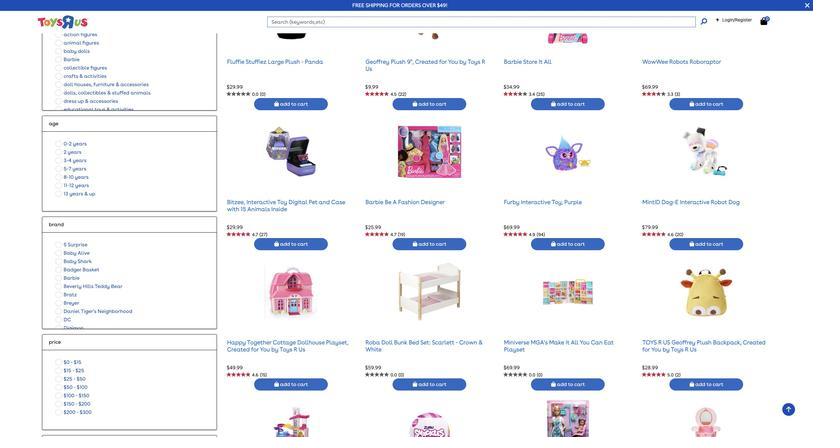Task type: vqa. For each thing, say whether or not it's contained in the screenshot.


Task type: describe. For each thing, give the bounding box(es) containing it.
- for $100
[[74, 384, 76, 390]]

dc
[[64, 317, 71, 323]]

toys r us geoffrey plush backpack, created for you by toys r us
[[643, 339, 766, 353]]

over
[[422, 2, 436, 8]]

roba doll bunk bed set: scarlett - crown & white link
[[366, 339, 483, 353]]

action for action figures
[[64, 31, 79, 37]]

it
[[539, 58, 543, 65]]

educational
[[64, 106, 93, 112]]

toys inside 'happy together cottage dollhouse playset, created for you by toys r us'
[[280, 346, 292, 353]]

figures for collectible figures
[[90, 65, 107, 71]]

add for toy,
[[557, 241, 567, 247]]

e
[[675, 199, 679, 206]]

bunk
[[394, 339, 407, 346]]

happy together cottage dollhouse playset, created for you by toys r us link
[[227, 339, 348, 353]]

and
[[319, 199, 330, 206]]

add to cart for a
[[417, 241, 447, 247]]

(3)
[[675, 92, 680, 97]]

2 years
[[64, 149, 82, 155]]

years for 7
[[73, 166, 86, 172]]

5 surprise button
[[54, 241, 89, 249]]

8-
[[64, 174, 69, 180]]

free shipping for orders over $49! link
[[353, 2, 448, 8]]

years for 10
[[75, 174, 89, 180]]

breyer
[[64, 300, 79, 306]]

set:
[[421, 339, 431, 346]]

0.0 for stuffiez
[[252, 92, 259, 97]]

cart for furby interactive toy, purple
[[575, 241, 585, 247]]

add to cart button for cottage
[[254, 379, 328, 391]]

mintid dog-e interactive robot dog image
[[680, 120, 733, 184]]

(22)
[[399, 92, 406, 97]]

to for make
[[568, 382, 573, 388]]

shopping bag image for toy
[[274, 242, 279, 247]]

dolls, collectibles & stuffed animals button
[[54, 89, 153, 97]]

add to cart for make
[[556, 382, 585, 388]]

to for toy,
[[568, 241, 573, 247]]

badger
[[64, 267, 81, 273]]

to for a
[[430, 241, 435, 247]]

cart for geoffrey plush 9", created for you by toys r us
[[436, 101, 447, 107]]

daniel tiger's neighborhood
[[64, 308, 132, 314]]

shopping bag image for a
[[413, 242, 417, 247]]

add to cart for cottage
[[279, 382, 308, 388]]

barbie store it all image
[[536, 0, 600, 44]]

add for bunk
[[419, 382, 429, 388]]

free
[[353, 2, 365, 8]]

11-12 years button
[[54, 181, 91, 190]]

playset
[[504, 346, 525, 353]]

$25 inside button
[[64, 376, 72, 382]]

1 horizontal spatial $150
[[79, 393, 89, 399]]

add to cart button for bunk
[[393, 379, 467, 391]]

fluffie stuffiez large plush - panda link
[[227, 58, 323, 65]]

digimon button
[[54, 324, 86, 332]]

action figure playsets & vehicles
[[64, 23, 143, 29]]

geoffrey inside toys r us geoffrey plush backpack, created for you by toys r us
[[672, 339, 696, 346]]

cart for roba doll bunk bed set: scarlett - crown & white
[[436, 382, 447, 388]]

accessories inside button
[[90, 98, 118, 104]]

- for $200
[[75, 401, 77, 407]]

years for 4
[[73, 157, 87, 163]]

- left panda
[[301, 58, 304, 65]]

barbie button for collectible figures
[[54, 55, 82, 64]]

geoffrey inside geoffrey plush 9", created for you by toys r us
[[366, 58, 389, 65]]

tiger's
[[81, 308, 96, 314]]

crafts
[[64, 73, 78, 79]]

daniel tiger's neighborhood button
[[54, 307, 134, 316]]

0.0 (0) for doll
[[391, 372, 404, 378]]

- for $300
[[77, 409, 79, 415]]

(20)
[[676, 232, 684, 237]]

bitzee, interactive toy digital pet and case with 15 animals inside
[[227, 199, 345, 212]]

4.6 (20)
[[668, 232, 684, 237]]

you inside 'happy together cottage dollhouse playset, created for you by toys r us'
[[260, 346, 270, 353]]

crown
[[459, 339, 477, 346]]

& inside roba doll bunk bed set: scarlett - crown & white
[[479, 339, 483, 346]]

you inside geoffrey plush 9", created for you by toys r us
[[448, 58, 458, 65]]

(0) for stuffiez
[[260, 92, 266, 97]]

fluffie stuffiez large plush - panda image
[[265, 0, 318, 44]]

barbie be a fashion designer
[[366, 199, 445, 206]]

13 years & up button
[[54, 190, 97, 198]]

teddy
[[95, 283, 110, 289]]

add to cart for large
[[279, 101, 308, 107]]

us inside geoffrey plush 9", created for you by toys r us
[[366, 65, 372, 72]]

purple
[[565, 199, 582, 206]]

you inside miniverse mga's make it all you can eat playset
[[580, 339, 590, 346]]

0 vertical spatial 2
[[69, 141, 72, 147]]

add to cart button for it
[[531, 98, 605, 110]]

dress up & accessories button
[[54, 97, 120, 105]]

cart for barbie store it all
[[575, 101, 585, 107]]

geoffrey plush 9", created for you by toys r us image
[[403, 0, 456, 44]]

surprise
[[68, 242, 87, 248]]

bitzee, interactive toy digital pet and case with 15 animals inside image
[[265, 120, 318, 184]]

shopping bag image for toy,
[[551, 242, 556, 247]]

add for cottage
[[280, 382, 290, 388]]

$25 - $50
[[64, 376, 86, 382]]

0 link
[[761, 16, 774, 25]]

toys inside toys r us geoffrey plush backpack, created for you by toys r us
[[671, 346, 684, 353]]

9",
[[407, 58, 414, 65]]

roboraptor
[[690, 58, 721, 65]]

crafts & activities
[[64, 73, 107, 79]]

barbie careers dentist doll and playset with accessories, barbie toys image
[[542, 401, 595, 437]]

backpack,
[[713, 339, 742, 346]]

add to cart for toy,
[[556, 241, 585, 247]]

add for large
[[280, 101, 290, 107]]

$69.99 for miniverse mga's make it all you can eat playset
[[504, 365, 520, 371]]

miniverse mga's make it all you can eat playset
[[504, 339, 614, 353]]

action for action figure playsets & vehicles
[[64, 23, 79, 29]]

(25)
[[537, 92, 545, 97]]

0-2 years
[[64, 141, 87, 147]]

dress up & accessories
[[64, 98, 118, 104]]

orders
[[401, 2, 421, 8]]

shopping bag image for large
[[274, 101, 279, 106]]

furby interactive toy, purple
[[504, 199, 582, 206]]

3-
[[64, 157, 69, 163]]

11-
[[64, 182, 69, 188]]

closeout! disney princess style collection light up and style vanity image
[[680, 401, 733, 437]]

mintid dog-e interactive robot dog link
[[643, 199, 740, 206]]

created inside toys r us geoffrey plush backpack, created for you by toys r us
[[743, 339, 766, 346]]

add to cart button for us
[[670, 379, 744, 391]]

2 years button
[[54, 148, 83, 156]]

0-2 years button
[[54, 140, 89, 148]]

cart for barbie be a fashion designer
[[436, 241, 447, 247]]

furby interactive toy, purple image
[[542, 120, 595, 184]]

$50 - $100 button
[[54, 383, 90, 392]]

close button image
[[805, 2, 810, 9]]

0 vertical spatial activities
[[84, 73, 107, 79]]

add for it
[[557, 101, 567, 107]]

(0) for doll
[[399, 372, 404, 378]]

add to cart button for a
[[393, 238, 467, 251]]

toys inside geoffrey plush 9", created for you by toys r us
[[468, 58, 481, 65]]

barbie left "store"
[[504, 58, 522, 65]]

dress
[[64, 98, 76, 104]]

$69.99 for wowwee robots roboraptor
[[642, 84, 658, 90]]

fluffie
[[227, 58, 244, 65]]

4.5 (22)
[[391, 92, 406, 97]]

bitzee, interactive toy digital pet and case with 15 animals inside link
[[227, 199, 345, 212]]

years up "3-4 years"
[[68, 149, 82, 155]]

interactive for toy,
[[521, 199, 551, 206]]

3-4 years button
[[54, 156, 89, 165]]

& inside dress up & accessories button
[[85, 98, 89, 104]]

4.6 (15)
[[252, 372, 267, 378]]

1 vertical spatial $100
[[64, 393, 74, 399]]

fashion
[[398, 199, 420, 206]]

hills
[[83, 283, 94, 289]]

plush inside toys r us geoffrey plush backpack, created for you by toys r us
[[697, 339, 712, 346]]

to for bunk
[[430, 382, 435, 388]]

mintid
[[643, 199, 660, 206]]

to for it
[[568, 101, 573, 107]]

& inside the educational toys & activities button
[[106, 106, 110, 112]]

white
[[366, 346, 382, 353]]

$29.99 for bitzee, interactive toy digital pet and case with 15 animals inside
[[227, 224, 243, 230]]

1 vertical spatial $150
[[64, 401, 74, 407]]

4.7 for interactive
[[252, 232, 258, 237]]

$150 - $200 button
[[54, 400, 92, 408]]

doll houses, furniture & accessories button
[[54, 80, 151, 89]]

(0) for mga's
[[537, 372, 543, 378]]

add for toy
[[280, 241, 290, 247]]

alive
[[78, 250, 90, 256]]

figures for animal figures
[[82, 40, 99, 46]]

age element
[[49, 120, 210, 127]]

0 horizontal spatial plush
[[285, 58, 300, 65]]

cottage
[[273, 339, 296, 346]]

age
[[49, 120, 58, 127]]

beverly hills teddy bear
[[64, 283, 122, 289]]

1 horizontal spatial $100
[[77, 384, 88, 390]]

0 vertical spatial all
[[544, 58, 552, 65]]

badger basket
[[64, 267, 99, 273]]

roba doll bunk bed set: scarlett - crown & white image
[[398, 260, 462, 324]]

figure
[[81, 23, 95, 29]]

- for $50
[[73, 376, 75, 382]]

r inside 'happy together cottage dollhouse playset, created for you by toys r us'
[[294, 346, 297, 353]]

barbie be a fashion designer image
[[398, 120, 462, 184]]

$49.99
[[227, 365, 243, 371]]

$200 - $300 button
[[54, 408, 94, 417]]

toys
[[95, 106, 105, 112]]

you inside toys r us geoffrey plush backpack, created for you by toys r us
[[652, 346, 661, 353]]

toys r us image
[[37, 15, 89, 29]]

figures for action figures
[[81, 31, 97, 37]]

for inside geoffrey plush 9", created for you by toys r us
[[439, 58, 447, 65]]

shopping bag image for us
[[690, 382, 694, 387]]

& inside 13 years & up button
[[84, 191, 88, 197]]

animal figures
[[64, 40, 99, 46]]

doll
[[382, 339, 393, 346]]

shopping bag image for 0 link
[[761, 17, 768, 25]]

barbie be a fashion designer link
[[366, 199, 445, 206]]

shopping bag image for e
[[690, 242, 694, 247]]



Task type: locate. For each thing, give the bounding box(es) containing it.
cart for toys r us geoffrey plush backpack, created for you by toys r us
[[713, 382, 724, 388]]

$25 up $25 - $50
[[75, 368, 84, 374]]

0 vertical spatial $200
[[79, 401, 90, 407]]

- down $100 - $150
[[75, 401, 77, 407]]

1 horizontal spatial 4.6
[[668, 232, 674, 237]]

1 vertical spatial up
[[89, 191, 95, 197]]

$200 up $300
[[79, 401, 90, 407]]

- for $15
[[71, 359, 73, 365]]

4.5
[[391, 92, 397, 97]]

4.7 left (27)
[[252, 232, 258, 237]]

dolls
[[78, 48, 90, 54]]

zuru snackles plush series 1 image
[[403, 401, 456, 437]]

barbie button up beverly
[[54, 274, 82, 282]]

us
[[366, 65, 372, 72], [299, 346, 305, 353], [690, 346, 697, 353]]

created inside 'happy together cottage dollhouse playset, created for you by toys r us'
[[227, 346, 250, 353]]

$69.99 for furby interactive toy, purple
[[504, 224, 520, 230]]

years for 2
[[73, 141, 87, 147]]

- up '$150 - $200'
[[76, 393, 77, 399]]

1 horizontal spatial 4.7
[[391, 232, 397, 237]]

cart for miniverse mga's make it all you can eat playset
[[575, 382, 585, 388]]

barbie left be
[[366, 199, 383, 206]]

2 horizontal spatial interactive
[[680, 199, 710, 206]]

0 vertical spatial accessories
[[120, 81, 149, 87]]

accessories down dolls, collectibles & stuffed animals button
[[90, 98, 118, 104]]

& inside doll houses, furniture & accessories button
[[116, 81, 119, 87]]

miniverse mga's make it all you can eat playset image
[[542, 260, 595, 324]]

playset,
[[326, 339, 348, 346]]

$25 inside button
[[75, 368, 84, 374]]

interactive left toy,
[[521, 199, 551, 206]]

1 vertical spatial $69.99
[[504, 224, 520, 230]]

$15
[[74, 359, 81, 365], [64, 368, 71, 374]]

1 vertical spatial barbie button
[[54, 274, 82, 282]]

geoffrey right us
[[672, 339, 696, 346]]

2 vertical spatial $69.99
[[504, 365, 520, 371]]

up down 11-12 years button
[[89, 191, 95, 197]]

accessories
[[120, 81, 149, 87], [90, 98, 118, 104]]

1 horizontal spatial $200
[[79, 401, 90, 407]]

plush left 9",
[[391, 58, 406, 65]]

& inside dolls, collectibles & stuffed animals button
[[107, 90, 111, 96]]

- left crown
[[456, 339, 458, 346]]

up inside button
[[78, 98, 84, 104]]

0.0 for doll
[[391, 372, 397, 378]]

0 horizontal spatial 4.7
[[252, 232, 258, 237]]

1 horizontal spatial toys
[[468, 58, 481, 65]]

shopping bag image inside "add to cart" "button"
[[551, 101, 556, 106]]

bitzee,
[[227, 199, 245, 206]]

barbie button for beverly hills teddy bear
[[54, 274, 82, 282]]

$29.99 down with
[[227, 224, 243, 230]]

0 vertical spatial $25
[[75, 368, 84, 374]]

3-4 years
[[64, 157, 87, 163]]

0 horizontal spatial by
[[271, 346, 278, 353]]

baby
[[64, 48, 77, 54]]

0 horizontal spatial $200
[[64, 409, 75, 415]]

15
[[241, 206, 246, 212]]

us inside 'happy together cottage dollhouse playset, created for you by toys r us'
[[299, 346, 305, 353]]

bed
[[409, 339, 419, 346]]

daniel
[[64, 308, 80, 314]]

case
[[331, 199, 345, 206]]

0 horizontal spatial shopping bag image
[[551, 101, 556, 106]]

0 horizontal spatial created
[[227, 346, 250, 353]]

1 horizontal spatial interactive
[[521, 199, 551, 206]]

shopping bag image inside 0 link
[[761, 17, 768, 25]]

0 horizontal spatial up
[[78, 98, 84, 104]]

1 vertical spatial $50
[[64, 384, 73, 390]]

$69.99
[[642, 84, 658, 90], [504, 224, 520, 230], [504, 365, 520, 371]]

shopping bag image for make
[[551, 382, 556, 387]]

$34.99
[[504, 84, 520, 90]]

0 horizontal spatial 2
[[64, 149, 67, 155]]

by inside geoffrey plush 9", created for you by toys r us
[[460, 58, 467, 65]]

1 action from the top
[[64, 23, 79, 29]]

0 vertical spatial $15
[[74, 359, 81, 365]]

cart for fluffie stuffiez large plush - panda
[[298, 101, 308, 107]]

2 horizontal spatial plush
[[697, 339, 712, 346]]

add for a
[[419, 241, 429, 247]]

to for e
[[707, 241, 712, 247]]

1 horizontal spatial up
[[89, 191, 95, 197]]

neighborhood
[[98, 308, 132, 314]]

doll
[[64, 81, 73, 87]]

0 vertical spatial figures
[[81, 31, 97, 37]]

- for $150
[[76, 393, 77, 399]]

0 horizontal spatial $100
[[64, 393, 74, 399]]

1 vertical spatial geoffrey
[[672, 339, 696, 346]]

action inside button
[[64, 31, 79, 37]]

figures up 'crafts & activities'
[[90, 65, 107, 71]]

for inside 'happy together cottage dollhouse playset, created for you by toys r us'
[[251, 346, 259, 353]]

& down collectible figures 'button'
[[79, 73, 83, 79]]

4.6 for together
[[252, 372, 259, 378]]

panda
[[305, 58, 323, 65]]

& left vehicles at the top left of page
[[118, 23, 122, 29]]

0 horizontal spatial all
[[544, 58, 552, 65]]

baby inside button
[[64, 250, 76, 256]]

8-10 years
[[64, 174, 89, 180]]

action figures button
[[54, 30, 99, 39]]

shopping bag image
[[761, 17, 768, 25], [551, 101, 556, 106]]

1 horizontal spatial for
[[439, 58, 447, 65]]

$50 up $50 - $100
[[77, 376, 86, 382]]

years up 13 years & up
[[75, 182, 89, 188]]

years inside button
[[75, 182, 89, 188]]

to for 9",
[[430, 101, 435, 107]]

1 vertical spatial $25
[[64, 376, 72, 382]]

1 horizontal spatial all
[[571, 339, 579, 346]]

interactive inside bitzee, interactive toy digital pet and case with 15 animals inside
[[247, 199, 276, 206]]

1 vertical spatial action
[[64, 31, 79, 37]]

$9.99
[[365, 84, 378, 90]]

store
[[523, 58, 537, 65]]

1 horizontal spatial (0)
[[399, 372, 404, 378]]

- down $15 - $25
[[73, 376, 75, 382]]

designer
[[421, 199, 445, 206]]

1 interactive from the left
[[247, 199, 276, 206]]

wowwee robots roboraptor
[[643, 58, 721, 65]]

happy together cottage dollhouse playset, created for you by toys r us image
[[265, 260, 318, 324]]

0 vertical spatial barbie button
[[54, 55, 82, 64]]

$200 inside $200 - $300 button
[[64, 409, 75, 415]]

$200 - $300
[[64, 409, 92, 415]]

& up the stuffed
[[116, 81, 119, 87]]

brand element
[[49, 221, 210, 228]]

2 interactive from the left
[[521, 199, 551, 206]]

0 horizontal spatial geoffrey
[[366, 58, 389, 65]]

0 horizontal spatial 0.0
[[252, 92, 259, 97]]

years down 11-12 years
[[69, 191, 83, 197]]

created right 9",
[[415, 58, 438, 65]]

$150 down the "$100 - $150" button
[[64, 401, 74, 407]]

action up action figures button
[[64, 23, 79, 29]]

1 vertical spatial figures
[[82, 40, 99, 46]]

$100 down $50 - $100 button
[[64, 393, 74, 399]]

- inside roba doll bunk bed set: scarlett - crown & white
[[456, 339, 458, 346]]

1 vertical spatial $29.99
[[227, 224, 243, 230]]

$15 inside button
[[74, 359, 81, 365]]

$29.99 down fluffie
[[227, 84, 243, 90]]

years inside 'button'
[[73, 157, 87, 163]]

1 horizontal spatial geoffrey
[[672, 339, 696, 346]]

breyer button
[[54, 299, 81, 307]]

years inside "button"
[[73, 166, 86, 172]]

0 horizontal spatial $15
[[64, 368, 71, 374]]

miniverse
[[504, 339, 529, 346]]

years up the 8-10 years
[[73, 166, 86, 172]]

figures up dolls
[[82, 40, 99, 46]]

bratz button
[[54, 291, 79, 299]]

0.0 for mga's
[[529, 372, 536, 378]]

2 barbie button from the top
[[54, 274, 82, 282]]

add to cart button for 9",
[[393, 98, 467, 110]]

created right backpack,
[[743, 339, 766, 346]]

1 vertical spatial baby
[[64, 258, 76, 264]]

activities up age element
[[111, 106, 134, 112]]

roba doll bunk bed set: scarlett - crown & white
[[366, 339, 483, 353]]

add for e
[[696, 241, 706, 247]]

cart for mintid dog-e interactive robot dog
[[713, 241, 724, 247]]

$15 - $25
[[64, 368, 84, 374]]

created down happy
[[227, 346, 250, 353]]

- down $25 - $50
[[74, 384, 76, 390]]

add for us
[[696, 382, 706, 388]]

4.6 for dog-
[[668, 232, 674, 237]]

- inside button
[[72, 368, 74, 374]]

add to cart button for make
[[531, 379, 605, 391]]

$69.99 down furby
[[504, 224, 520, 230]]

add to cart button for toy,
[[531, 238, 605, 251]]

$100 up $100 - $150
[[77, 384, 88, 390]]

1 horizontal spatial plush
[[391, 58, 406, 65]]

add to cart button for toy
[[254, 238, 328, 251]]

5-7 years button
[[54, 165, 88, 173]]

& down 11-12 years
[[84, 191, 88, 197]]

4.7 left the (19)
[[391, 232, 397, 237]]

0 vertical spatial $29.99
[[227, 84, 243, 90]]

$15 - $25 button
[[54, 367, 86, 375]]

4.7 for be
[[391, 232, 397, 237]]

0 vertical spatial shopping bag image
[[761, 17, 768, 25]]

geoffrey plush 9", created for you by toys r us
[[366, 58, 485, 72]]

0 vertical spatial $50
[[77, 376, 86, 382]]

& down doll houses, furniture & accessories
[[107, 90, 111, 96]]

3.3
[[668, 92, 674, 97]]

0 horizontal spatial interactive
[[247, 199, 276, 206]]

bratz
[[64, 292, 77, 298]]

doll houses, furniture & accessories
[[64, 81, 149, 87]]

you
[[448, 58, 458, 65], [580, 339, 590, 346], [260, 346, 270, 353], [652, 346, 661, 353]]

by inside toys r us geoffrey plush backpack, created for you by toys r us
[[663, 346, 670, 353]]

2 horizontal spatial 0.0 (0)
[[529, 372, 543, 378]]

0 horizontal spatial activities
[[84, 73, 107, 79]]

Enter Keyword or Item No. search field
[[267, 17, 696, 27]]

$69.99 down wowwee
[[642, 84, 658, 90]]

up up educational at the left top of the page
[[78, 98, 84, 104]]

1 horizontal spatial us
[[366, 65, 372, 72]]

(19)
[[398, 232, 405, 237]]

geoffrey
[[366, 58, 389, 65], [672, 339, 696, 346]]

add to cart button
[[254, 98, 328, 110], [393, 98, 467, 110], [531, 98, 605, 110], [670, 98, 744, 110], [254, 238, 328, 251], [393, 238, 467, 251], [531, 238, 605, 251], [670, 238, 744, 251], [254, 379, 328, 391], [393, 379, 467, 391], [531, 379, 605, 391], [670, 379, 744, 391]]

0 vertical spatial $150
[[79, 393, 89, 399]]

shopping bag image for 9",
[[413, 101, 417, 106]]

& down collectibles
[[85, 98, 89, 104]]

add to cart button for large
[[254, 98, 328, 110]]

geoffrey up '$9.99'
[[366, 58, 389, 65]]

cart for bitzee, interactive toy digital pet and case with 15 animals inside
[[298, 241, 308, 247]]

digimon
[[64, 325, 84, 331]]

0 horizontal spatial 4.6
[[252, 372, 259, 378]]

$69.99 down playset
[[504, 365, 520, 371]]

4.6 left (20)
[[668, 232, 674, 237]]

1 horizontal spatial activities
[[111, 106, 134, 112]]

$200 inside the $150 - $200 button
[[79, 401, 90, 407]]

add for roboraptor
[[696, 101, 706, 107]]

stuffed
[[112, 90, 129, 96]]

baby for baby shark
[[64, 258, 76, 264]]

accessories up animals
[[120, 81, 149, 87]]

cart for wowwee robots roboraptor
[[713, 101, 724, 107]]

activities up doll houses, furniture & accessories button
[[84, 73, 107, 79]]

to for large
[[291, 101, 296, 107]]

badger basket button
[[54, 266, 101, 274]]

barbie button down "baby"
[[54, 55, 82, 64]]

1 vertical spatial 2
[[64, 149, 67, 155]]

created inside geoffrey plush 9", created for you by toys r us
[[415, 58, 438, 65]]

baby for baby alive
[[64, 250, 76, 256]]

1 vertical spatial $15
[[64, 368, 71, 374]]

action figure playsets & vehicles button
[[54, 22, 144, 30]]

2 horizontal spatial (0)
[[537, 372, 543, 378]]

toys r us geoffrey plush backpack, created for you by toys r us link
[[643, 339, 766, 353]]

add for make
[[557, 382, 567, 388]]

0 horizontal spatial for
[[251, 346, 259, 353]]

action up animal
[[64, 31, 79, 37]]

add to cart for us
[[694, 382, 724, 388]]

collectible figures button
[[54, 64, 109, 72]]

interactive up animals
[[247, 199, 276, 206]]

& inside crafts & activities button
[[79, 73, 83, 79]]

shopping bag image for cottage
[[274, 382, 279, 387]]

$15 inside button
[[64, 368, 71, 374]]

add to cart button for e
[[670, 238, 744, 251]]

add to cart for it
[[556, 101, 585, 107]]

& right crown
[[479, 339, 483, 346]]

&
[[118, 23, 122, 29], [79, 73, 83, 79], [116, 81, 119, 87], [107, 90, 111, 96], [85, 98, 89, 104], [106, 106, 110, 112], [84, 191, 88, 197], [479, 339, 483, 346]]

0 vertical spatial $100
[[77, 384, 88, 390]]

2 4.7 from the left
[[391, 232, 397, 237]]

brand
[[49, 221, 64, 228]]

None search field
[[267, 17, 707, 27]]

5
[[64, 242, 67, 248]]

4.9 (94)
[[529, 232, 545, 237]]

figures inside 'button'
[[90, 65, 107, 71]]

4.9
[[529, 232, 535, 237]]

baby down 5 surprise button
[[64, 250, 76, 256]]

shopping bag image for "add to cart" "button" for it
[[551, 101, 556, 106]]

baby down baby alive button
[[64, 258, 76, 264]]

1 horizontal spatial $25
[[75, 368, 84, 374]]

4.6 left the (15)
[[252, 372, 259, 378]]

$50 - $100
[[64, 384, 88, 390]]

1 horizontal spatial shopping bag image
[[761, 17, 768, 25]]

add to cart button for roboraptor
[[670, 98, 744, 110]]

2 horizontal spatial 0.0
[[529, 372, 536, 378]]

accessories inside button
[[120, 81, 149, 87]]

2 up 3-
[[64, 149, 67, 155]]

together
[[247, 339, 272, 346]]

0 vertical spatial geoffrey
[[366, 58, 389, 65]]

toys
[[643, 339, 657, 346]]

4.7 (19)
[[391, 232, 405, 237]]

plush inside geoffrey plush 9", created for you by toys r us
[[391, 58, 406, 65]]

baby shark button
[[54, 257, 94, 266]]

0 horizontal spatial $50
[[64, 384, 73, 390]]

2 $29.99 from the top
[[227, 224, 243, 230]]

playsets
[[96, 23, 117, 29]]

us inside toys r us geoffrey plush backpack, created for you by toys r us
[[690, 346, 697, 353]]

baby shark
[[64, 258, 92, 264]]

1 vertical spatial accessories
[[90, 98, 118, 104]]

wowwee
[[643, 58, 668, 65]]

add for 9",
[[419, 101, 429, 107]]

3 interactive from the left
[[680, 199, 710, 206]]

1 horizontal spatial by
[[460, 58, 467, 65]]

baby dolls button
[[54, 47, 92, 55]]

barbie down badger
[[64, 275, 80, 281]]

happy together cottage dollhouse playset, created for you by toys r us
[[227, 339, 348, 353]]

0 horizontal spatial (0)
[[260, 92, 266, 97]]

large
[[268, 58, 284, 65]]

1 horizontal spatial created
[[415, 58, 438, 65]]

$200 down the $150 - $200 button in the bottom of the page
[[64, 409, 75, 415]]

10
[[69, 174, 74, 180]]

1 horizontal spatial 0.0
[[391, 372, 397, 378]]

1 vertical spatial activities
[[111, 106, 134, 112]]

add to cart for 9",
[[417, 101, 447, 107]]

& right toys
[[106, 106, 110, 112]]

us
[[663, 339, 670, 346]]

13
[[64, 191, 68, 197]]

r inside geoffrey plush 9", created for you by toys r us
[[482, 58, 485, 65]]

0 horizontal spatial toys
[[280, 346, 292, 353]]

years up 5-7 years
[[73, 157, 87, 163]]

years up 2 years
[[73, 141, 87, 147]]

barbie store it all link
[[504, 58, 552, 65]]

toys r us geoffrey plush backpack, created for you by toys r us image
[[680, 260, 733, 324]]

1 horizontal spatial accessories
[[120, 81, 149, 87]]

shopping bag image
[[274, 101, 279, 106], [413, 101, 417, 106], [690, 101, 694, 106], [274, 242, 279, 247], [413, 242, 417, 247], [551, 242, 556, 247], [690, 242, 694, 247], [274, 382, 279, 387], [413, 382, 417, 387], [551, 382, 556, 387], [690, 382, 694, 387]]

- down $0 - $15
[[72, 368, 74, 374]]

barbie button
[[54, 55, 82, 64], [54, 274, 82, 282]]

to for toy
[[291, 241, 296, 247]]

$50 down "$25 - $50" button
[[64, 384, 73, 390]]

0 vertical spatial up
[[78, 98, 84, 104]]

1 vertical spatial $200
[[64, 409, 75, 415]]

0 horizontal spatial 0.0 (0)
[[252, 92, 266, 97]]

years up 11-12 years
[[75, 174, 89, 180]]

2 horizontal spatial us
[[690, 346, 697, 353]]

geoffrey plush 9", created for you by toys r us link
[[366, 58, 485, 72]]

1 horizontal spatial 0.0 (0)
[[391, 372, 404, 378]]

shopping bag image for roboraptor
[[690, 101, 694, 106]]

baby alive
[[64, 250, 90, 256]]

shopping bag image for bunk
[[413, 382, 417, 387]]

toy
[[277, 199, 287, 206]]

figures down figure at the left top
[[81, 31, 97, 37]]

interactive for toy
[[247, 199, 276, 206]]

1 4.7 from the left
[[252, 232, 258, 237]]

years inside "button"
[[75, 174, 89, 180]]

price element
[[49, 338, 210, 346]]

$25 down $15 - $25 button
[[64, 376, 72, 382]]

for inside toys r us geoffrey plush backpack, created for you by toys r us
[[643, 346, 650, 353]]

1 vertical spatial all
[[571, 339, 579, 346]]

$0 - $15
[[64, 359, 81, 365]]

robots
[[670, 58, 688, 65]]

$100
[[77, 384, 88, 390], [64, 393, 74, 399]]

1 barbie button from the top
[[54, 55, 82, 64]]

cart for happy together cottage dollhouse playset, created for you by toys r us
[[298, 382, 308, 388]]

toys
[[468, 58, 481, 65], [280, 346, 292, 353], [671, 346, 684, 353]]

2 horizontal spatial toys
[[671, 346, 684, 353]]

up inside button
[[89, 191, 95, 197]]

2 horizontal spatial by
[[663, 346, 670, 353]]

5-
[[64, 166, 69, 172]]

2 vertical spatial created
[[227, 346, 250, 353]]

2 baby from the top
[[64, 258, 76, 264]]

0.0 (0) for stuffiez
[[252, 92, 266, 97]]

dog-
[[662, 199, 675, 206]]

2 horizontal spatial for
[[643, 346, 650, 353]]

baby inside button
[[64, 258, 76, 264]]

0 vertical spatial baby
[[64, 250, 76, 256]]

$15 down $0 - $15 button
[[64, 368, 71, 374]]

interactive right e
[[680, 199, 710, 206]]

2 vertical spatial figures
[[90, 65, 107, 71]]

0.0 (0) for mga's
[[529, 372, 543, 378]]

plush left backpack,
[[697, 339, 712, 346]]

- for $25
[[72, 368, 74, 374]]

barbie down baby dolls button
[[64, 56, 80, 62]]

add to cart for roboraptor
[[694, 101, 724, 107]]

little people barbie little dreamhouse toddler playset, lights image
[[265, 401, 318, 437]]

0 horizontal spatial us
[[299, 346, 305, 353]]

inside
[[271, 206, 287, 212]]

$100 - $150 button
[[54, 392, 91, 400]]

$29.99 for fluffie stuffiez large plush - panda
[[227, 84, 243, 90]]

1 vertical spatial 4.6
[[252, 372, 259, 378]]

action inside 'button'
[[64, 23, 79, 29]]

1 horizontal spatial $50
[[77, 376, 86, 382]]

2 up 2 years
[[69, 141, 72, 147]]

plush right large
[[285, 58, 300, 65]]

$25.99
[[365, 224, 381, 230]]

by inside 'happy together cottage dollhouse playset, created for you by toys r us'
[[271, 346, 278, 353]]

0 vertical spatial action
[[64, 23, 79, 29]]

0 vertical spatial 4.6
[[668, 232, 674, 237]]

1 vertical spatial created
[[743, 339, 766, 346]]

add to cart for toy
[[279, 241, 308, 247]]

toy,
[[552, 199, 563, 206]]

$150 up '$150 - $200'
[[79, 393, 89, 399]]

add to cart for e
[[694, 241, 724, 247]]

add to cart for bunk
[[417, 382, 447, 388]]

- left $300
[[77, 409, 79, 415]]

wowwee robots roboraptor image
[[680, 0, 733, 44]]

1 horizontal spatial $15
[[74, 359, 81, 365]]

1 $29.99 from the top
[[227, 84, 243, 90]]

1 baby from the top
[[64, 250, 76, 256]]

robot
[[711, 199, 727, 206]]

0 horizontal spatial $150
[[64, 401, 74, 407]]

& inside action figure playsets & vehicles 'button'
[[118, 23, 122, 29]]

to for cottage
[[291, 382, 296, 388]]

years for 12
[[75, 182, 89, 188]]

2 action from the top
[[64, 31, 79, 37]]

action
[[64, 23, 79, 29], [64, 31, 79, 37]]

0 horizontal spatial accessories
[[90, 98, 118, 104]]

$15 up $15 - $25
[[74, 359, 81, 365]]

$200
[[79, 401, 90, 407], [64, 409, 75, 415]]

all inside miniverse mga's make it all you can eat playset
[[571, 339, 579, 346]]

- right $0
[[71, 359, 73, 365]]

2 horizontal spatial created
[[743, 339, 766, 346]]



